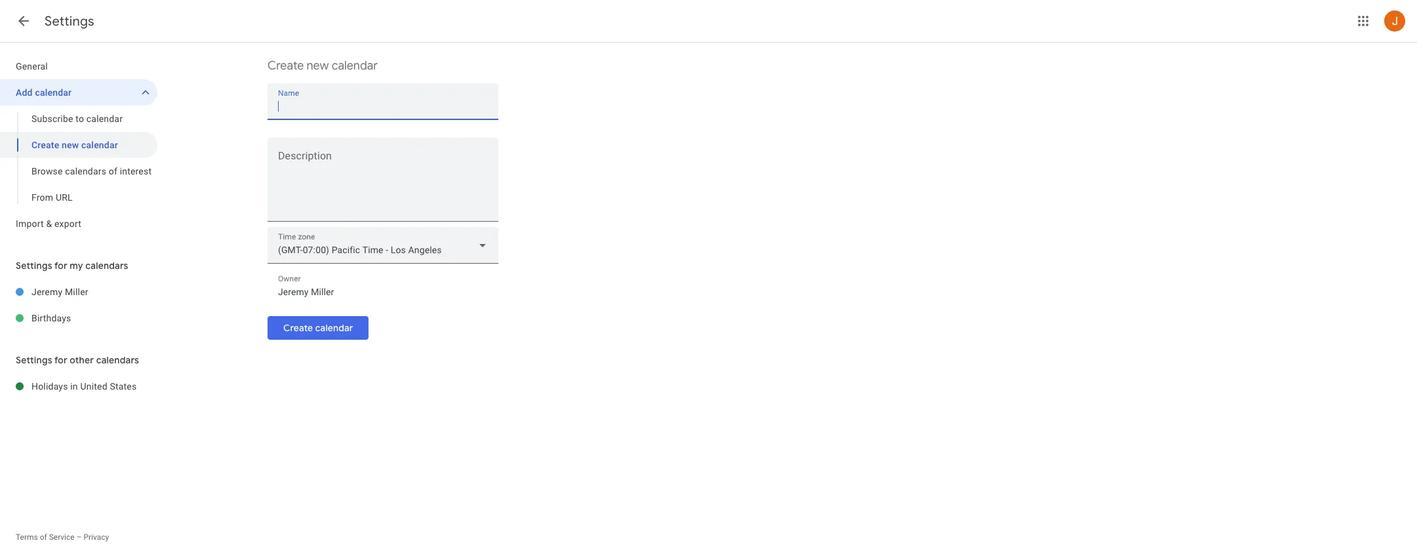 Task type: locate. For each thing, give the bounding box(es) containing it.
0 vertical spatial for
[[54, 260, 67, 272]]

0 vertical spatial create new calendar
[[268, 58, 378, 73]]

create
[[268, 58, 304, 73], [31, 140, 59, 150], [283, 322, 313, 334]]

1 vertical spatial for
[[54, 354, 67, 366]]

export
[[54, 218, 81, 229]]

calendars up url
[[65, 166, 106, 176]]

create new calendar
[[268, 58, 378, 73], [31, 140, 118, 150]]

2 vertical spatial calendars
[[96, 354, 139, 366]]

1 vertical spatial create new calendar
[[31, 140, 118, 150]]

calendars
[[65, 166, 106, 176], [85, 260, 128, 272], [96, 354, 139, 366]]

1 vertical spatial of
[[40, 533, 47, 542]]

of left interest
[[109, 166, 117, 176]]

None field
[[268, 227, 499, 264]]

settings for settings
[[45, 13, 94, 30]]

0 horizontal spatial of
[[40, 533, 47, 542]]

tree containing general
[[0, 53, 157, 237]]

holidays in united states tree item
[[0, 373, 157, 399]]

1 vertical spatial calendars
[[85, 260, 128, 272]]

settings for my calendars tree
[[0, 279, 157, 331]]

for for my
[[54, 260, 67, 272]]

for left the my
[[54, 260, 67, 272]]

create calendar
[[283, 322, 353, 334]]

for
[[54, 260, 67, 272], [54, 354, 67, 366]]

calendars up states
[[96, 354, 139, 366]]

for left other
[[54, 354, 67, 366]]

None text field
[[268, 153, 499, 216], [278, 283, 488, 301], [268, 153, 499, 216], [278, 283, 488, 301]]

1 vertical spatial new
[[62, 140, 79, 150]]

2 for from the top
[[54, 354, 67, 366]]

0 vertical spatial calendars
[[65, 166, 106, 176]]

0 horizontal spatial create new calendar
[[31, 140, 118, 150]]

create inside group
[[31, 140, 59, 150]]

settings for settings for other calendars
[[16, 354, 52, 366]]

of
[[109, 166, 117, 176], [40, 533, 47, 542]]

calendars inside group
[[65, 166, 106, 176]]

service
[[49, 533, 75, 542]]

calendars right the my
[[85, 260, 128, 272]]

of right the terms
[[40, 533, 47, 542]]

terms of service – privacy
[[16, 533, 109, 542]]

settings for other calendars
[[16, 354, 139, 366]]

miller
[[65, 287, 88, 297]]

–
[[77, 533, 82, 542]]

calendar
[[332, 58, 378, 73], [35, 87, 72, 98], [86, 113, 123, 124], [81, 140, 118, 150], [315, 322, 353, 334]]

1 vertical spatial create
[[31, 140, 59, 150]]

add calendar tree item
[[0, 79, 157, 106]]

create inside create calendar button
[[283, 322, 313, 334]]

None text field
[[278, 97, 488, 115]]

0 horizontal spatial new
[[62, 140, 79, 150]]

add
[[16, 87, 33, 98]]

jeremy
[[31, 287, 62, 297]]

2 vertical spatial create
[[283, 322, 313, 334]]

settings
[[45, 13, 94, 30], [16, 260, 52, 272], [16, 354, 52, 366]]

settings up jeremy in the bottom left of the page
[[16, 260, 52, 272]]

1 horizontal spatial new
[[307, 58, 329, 73]]

subscribe
[[31, 113, 73, 124]]

settings up holidays
[[16, 354, 52, 366]]

terms of service link
[[16, 533, 75, 542]]

settings right go back 'image'
[[45, 13, 94, 30]]

1 vertical spatial settings
[[16, 260, 52, 272]]

create new calendar inside group
[[31, 140, 118, 150]]

create calendar button
[[268, 312, 369, 344]]

import
[[16, 218, 44, 229]]

group
[[0, 106, 157, 211]]

tree
[[0, 53, 157, 237]]

interest
[[120, 166, 152, 176]]

states
[[110, 381, 137, 392]]

new inside group
[[62, 140, 79, 150]]

new
[[307, 58, 329, 73], [62, 140, 79, 150]]

0 vertical spatial settings
[[45, 13, 94, 30]]

1 for from the top
[[54, 260, 67, 272]]

0 vertical spatial of
[[109, 166, 117, 176]]

1 horizontal spatial of
[[109, 166, 117, 176]]

calendar inside tree item
[[35, 87, 72, 98]]

2 vertical spatial settings
[[16, 354, 52, 366]]

settings for settings for my calendars
[[16, 260, 52, 272]]



Task type: describe. For each thing, give the bounding box(es) containing it.
browse calendars of interest
[[31, 166, 152, 176]]

united
[[80, 381, 107, 392]]

terms
[[16, 533, 38, 542]]

to
[[76, 113, 84, 124]]

holidays in united states
[[31, 381, 137, 392]]

general
[[16, 61, 48, 71]]

calendars for other
[[96, 354, 139, 366]]

in
[[70, 381, 78, 392]]

settings for my calendars
[[16, 260, 128, 272]]

of inside group
[[109, 166, 117, 176]]

privacy link
[[84, 533, 109, 542]]

from
[[31, 192, 53, 203]]

create for group containing subscribe to calendar
[[31, 140, 59, 150]]

holidays in united states link
[[31, 373, 157, 399]]

birthdays tree item
[[0, 305, 157, 331]]

other
[[70, 354, 94, 366]]

url
[[56, 192, 73, 203]]

jeremy miller tree item
[[0, 279, 157, 305]]

&
[[46, 218, 52, 229]]

birthdays
[[31, 313, 71, 323]]

settings heading
[[45, 13, 94, 30]]

0 vertical spatial create
[[268, 58, 304, 73]]

my
[[70, 260, 83, 272]]

from url
[[31, 192, 73, 203]]

create for create calendar button
[[283, 322, 313, 334]]

add calendar
[[16, 87, 72, 98]]

1 horizontal spatial create new calendar
[[268, 58, 378, 73]]

subscribe to calendar
[[31, 113, 123, 124]]

holidays
[[31, 381, 68, 392]]

group containing subscribe to calendar
[[0, 106, 157, 211]]

birthdays link
[[31, 305, 157, 331]]

calendar inside button
[[315, 322, 353, 334]]

jeremy miller
[[31, 287, 88, 297]]

for for other
[[54, 354, 67, 366]]

go back image
[[16, 13, 31, 29]]

browse
[[31, 166, 63, 176]]

import & export
[[16, 218, 81, 229]]

calendars for my
[[85, 260, 128, 272]]

0 vertical spatial new
[[307, 58, 329, 73]]

privacy
[[84, 533, 109, 542]]



Task type: vqa. For each thing, say whether or not it's contained in the screenshot.
the topmost Create
yes



